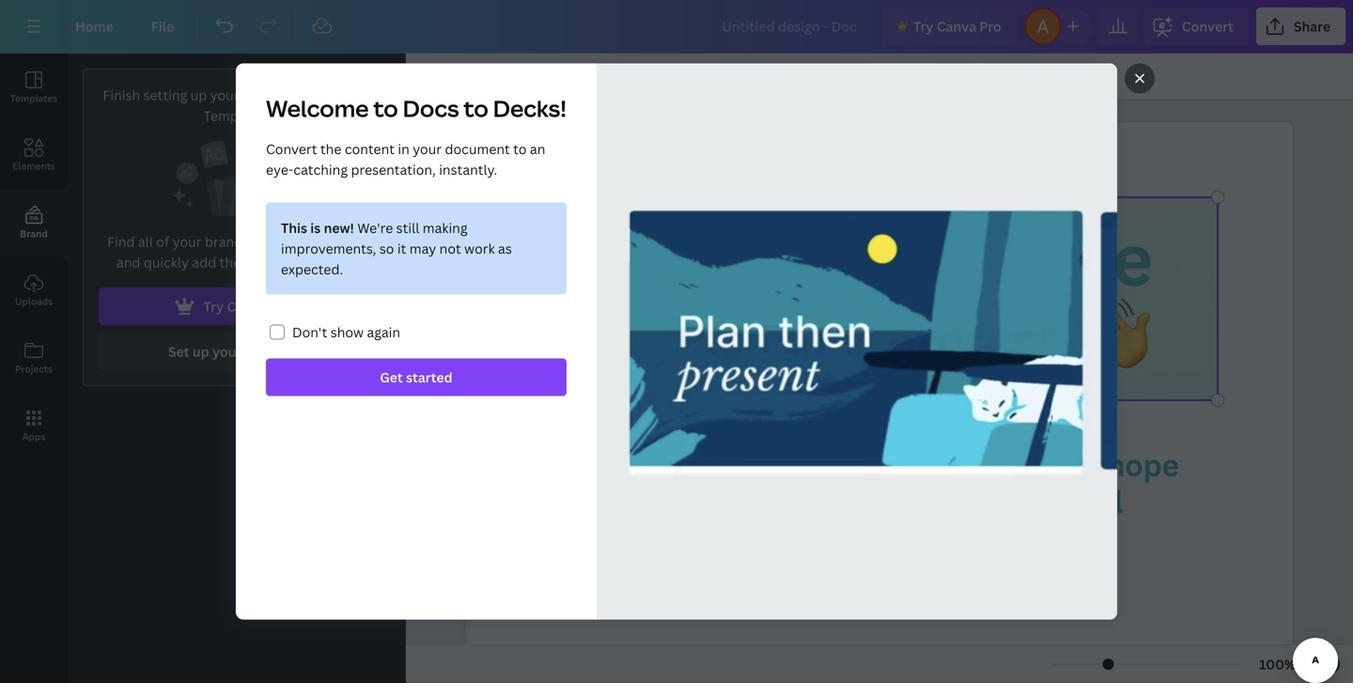 Task type: describe. For each thing, give the bounding box(es) containing it.
welcome
[[266, 93, 369, 124]]

love:
[[830, 575, 868, 599]]

canva inside we're very excited to have you here! we hope you enjoy using canva to create beautiful documents.
[[767, 481, 855, 521]]

one
[[304, 233, 328, 250]]

we
[[710, 575, 734, 599]]

may
[[410, 240, 436, 257]]

your inside button
[[212, 343, 242, 360]]

excited
[[697, 444, 800, 485]]

again
[[367, 323, 400, 341]]

try inside main menu bar
[[913, 17, 934, 35]]

eye-
[[266, 161, 294, 179]]

set up your brand kit button
[[99, 333, 374, 370]]

presentation,
[[351, 161, 436, 179]]

them
[[220, 253, 253, 271]]

try canva pro inside main menu bar
[[913, 17, 1002, 35]]

document
[[445, 140, 510, 158]]

so
[[379, 240, 394, 257]]

1 horizontal spatial you
[[917, 444, 970, 485]]

not
[[440, 240, 461, 257]]

0 horizontal spatial try canva pro
[[204, 297, 292, 315]]

to canva docs 👋
[[576, 284, 1150, 382]]

a warm welcome
[[576, 209, 1152, 307]]

convert the content in your document to an eye-catching presentation, instantly.
[[266, 140, 545, 179]]

find all of your brand assets in one place and quickly add them to your designs.
[[107, 233, 365, 271]]

welcome
[[846, 209, 1152, 307]]

apps
[[22, 430, 45, 443]]

of
[[156, 233, 169, 250]]

elements
[[12, 160, 55, 172]]

an
[[530, 140, 545, 158]]

canva inside main menu bar
[[937, 17, 977, 35]]

we're still making improvements, so it may not work as expected.
[[281, 219, 512, 278]]

kit inside button
[[287, 343, 304, 360]]

👋
[[1079, 284, 1150, 382]]

home
[[75, 17, 113, 35]]

brand button
[[0, 189, 68, 257]]

here are six features we think you'll love:
[[541, 575, 868, 599]]

templates button
[[0, 54, 68, 121]]

main menu bar
[[0, 0, 1353, 54]]

and inside find all of your brand assets in one place and quickly add them to your designs.
[[116, 253, 140, 271]]

hide image
[[405, 323, 417, 413]]

here!
[[977, 444, 1050, 485]]

new!
[[324, 219, 354, 237]]

add
[[192, 253, 216, 271]]

brand inside side panel tab list
[[20, 227, 48, 240]]

templates inside button
[[10, 92, 57, 105]]

have
[[843, 444, 911, 485]]

1 vertical spatial pro
[[270, 297, 292, 315]]

welcome to docs to decks!
[[266, 93, 567, 124]]

expected.
[[281, 260, 343, 278]]

think
[[737, 575, 778, 599]]

we're for expected.
[[357, 219, 393, 237]]

elements button
[[0, 121, 68, 189]]

assets
[[246, 233, 286, 250]]

convert for convert the content in your document to an eye-catching presentation, instantly.
[[266, 140, 317, 158]]

setting
[[143, 86, 187, 104]]

finish
[[103, 86, 140, 104]]

as
[[498, 240, 512, 257]]

projects
[[15, 363, 53, 375]]



Task type: vqa. For each thing, say whether or not it's contained in the screenshot.
This at the top of page
yes



Task type: locate. For each thing, give the bounding box(es) containing it.
none text field containing a warm welcome
[[466, 122, 1293, 683]]

we're very excited to have you here! we hope you enjoy using canva to create beautiful documents.
[[541, 444, 1185, 557]]

0 vertical spatial up
[[190, 86, 207, 104]]

making
[[423, 219, 468, 237]]

1 horizontal spatial try canva pro button
[[881, 8, 1017, 45]]

uploads
[[15, 295, 53, 308]]

canva
[[937, 17, 977, 35], [664, 284, 877, 382], [227, 297, 267, 315], [767, 481, 855, 521]]

in inside convert the content in your document to an eye-catching presentation, instantly.
[[398, 140, 410, 158]]

0 vertical spatial try canva pro
[[913, 17, 1002, 35]]

very
[[627, 444, 690, 485]]

documents.
[[541, 517, 709, 557]]

Design title text field
[[707, 8, 874, 45]]

your inside the finish setting up your brand kit and brand templates
[[210, 86, 239, 104]]

we're for enjoy
[[541, 444, 621, 485]]

your right setting
[[210, 86, 239, 104]]

1 horizontal spatial try canva pro
[[913, 17, 1002, 35]]

brand
[[205, 233, 243, 250]]

None text field
[[466, 122, 1293, 683]]

convert button
[[1144, 8, 1249, 45]]

hope
[[1107, 444, 1179, 485]]

we're left "very" on the bottom of page
[[541, 444, 621, 485]]

0 horizontal spatial try canva pro button
[[99, 288, 374, 325]]

0 vertical spatial pro
[[980, 17, 1002, 35]]

0 horizontal spatial docs
[[403, 93, 459, 124]]

this
[[281, 219, 307, 237]]

1 vertical spatial in
[[289, 233, 301, 250]]

0 vertical spatial try canva pro button
[[881, 8, 1017, 45]]

show
[[331, 323, 364, 341]]

0 horizontal spatial try
[[204, 297, 224, 315]]

designs.
[[305, 253, 356, 271]]

catching
[[293, 161, 348, 179]]

your down assets
[[273, 253, 302, 271]]

you'll
[[782, 575, 826, 599]]

we're inside we're still making improvements, so it may not work as expected.
[[357, 219, 393, 237]]

1 horizontal spatial docs
[[893, 284, 1064, 382]]

enjoy
[[601, 481, 679, 521]]

we're up the so
[[357, 219, 393, 237]]

up inside button
[[193, 343, 209, 360]]

1 vertical spatial up
[[193, 343, 209, 360]]

it
[[397, 240, 406, 257]]

to inside find all of your brand assets in one place and quickly add them to your designs.
[[256, 253, 269, 271]]

features
[[639, 575, 707, 599]]

apps button
[[0, 392, 68, 460]]

started
[[406, 368, 453, 386]]

a
[[576, 209, 625, 307]]

0 vertical spatial templates
[[10, 92, 57, 105]]

your up presentation,
[[413, 140, 442, 158]]

your right set
[[212, 343, 242, 360]]

convert for convert
[[1182, 17, 1234, 35]]

docs inside text field
[[893, 284, 1064, 382]]

you right "have"
[[917, 444, 970, 485]]

and
[[304, 86, 328, 104], [116, 253, 140, 271]]

0 horizontal spatial we're
[[357, 219, 393, 237]]

place
[[331, 233, 365, 250]]

and inside the finish setting up your brand kit and brand templates
[[304, 86, 328, 104]]

you
[[917, 444, 970, 485], [541, 481, 594, 521]]

don't show again
[[292, 323, 400, 341]]

is
[[310, 219, 321, 237]]

templates up 'elements' 'button'
[[10, 92, 57, 105]]

1 vertical spatial kit
[[287, 343, 304, 360]]

1 vertical spatial try canva pro
[[204, 297, 292, 315]]

kit down "don't"
[[287, 343, 304, 360]]

1 vertical spatial and
[[116, 253, 140, 271]]

beautiful
[[994, 481, 1123, 521]]

using
[[685, 481, 761, 521]]

brand
[[242, 86, 281, 104], [332, 86, 370, 104], [20, 227, 48, 240], [245, 343, 284, 360]]

1 horizontal spatial in
[[398, 140, 410, 158]]

docs for to
[[403, 93, 459, 124]]

templates up eye-
[[204, 107, 269, 125]]

the
[[320, 140, 342, 158]]

kit
[[284, 86, 301, 104], [287, 343, 304, 360]]

your inside convert the content in your document to an eye-catching presentation, instantly.
[[413, 140, 442, 158]]

0 vertical spatial we're
[[357, 219, 393, 237]]

you left enjoy
[[541, 481, 594, 521]]

1 vertical spatial try canva pro button
[[99, 288, 374, 325]]

home link
[[60, 8, 129, 45]]

in left one
[[289, 233, 301, 250]]

0 horizontal spatial in
[[289, 233, 301, 250]]

templates inside the finish setting up your brand kit and brand templates
[[204, 107, 269, 125]]

0 vertical spatial docs
[[403, 93, 459, 124]]

we're
[[357, 219, 393, 237], [541, 444, 621, 485]]

1 vertical spatial templates
[[204, 107, 269, 125]]

0 vertical spatial in
[[398, 140, 410, 158]]

warm
[[640, 209, 830, 307]]

up inside the finish setting up your brand kit and brand templates
[[190, 86, 207, 104]]

and up the
[[304, 86, 328, 104]]

get
[[380, 368, 403, 386]]

up right setting
[[190, 86, 207, 104]]

0 vertical spatial try
[[913, 17, 934, 35]]

projects button
[[0, 324, 68, 392]]

docs for canva
[[893, 284, 1064, 382]]

1 horizontal spatial convert
[[1182, 17, 1234, 35]]

1 horizontal spatial try
[[913, 17, 934, 35]]

this is new!
[[281, 219, 354, 237]]

1 vertical spatial docs
[[893, 284, 1064, 382]]

in up presentation,
[[398, 140, 410, 158]]

set
[[168, 343, 189, 360]]

0 horizontal spatial you
[[541, 481, 594, 521]]

0 horizontal spatial templates
[[10, 92, 57, 105]]

try
[[913, 17, 934, 35], [204, 297, 224, 315]]

find
[[107, 233, 135, 250]]

your
[[210, 86, 239, 104], [413, 140, 442, 158], [173, 233, 202, 250], [273, 253, 302, 271], [212, 343, 242, 360]]

pro
[[980, 17, 1002, 35], [270, 297, 292, 315]]

pro inside main menu bar
[[980, 17, 1002, 35]]

quickly
[[144, 253, 189, 271]]

1 horizontal spatial pro
[[980, 17, 1002, 35]]

set up your brand kit
[[168, 343, 304, 360]]

0 vertical spatial convert
[[1182, 17, 1234, 35]]

kit up eye-
[[284, 86, 301, 104]]

1 vertical spatial try
[[204, 297, 224, 315]]

we
[[1056, 444, 1100, 485]]

six
[[614, 575, 635, 599]]

kit inside the finish setting up your brand kit and brand templates
[[284, 86, 301, 104]]

convert
[[1182, 17, 1234, 35], [266, 140, 317, 158]]

convert inside convert the content in your document to an eye-catching presentation, instantly.
[[266, 140, 317, 158]]

up
[[190, 86, 207, 104], [193, 343, 209, 360]]

here
[[541, 575, 580, 599]]

all
[[138, 233, 153, 250]]

1 horizontal spatial we're
[[541, 444, 621, 485]]

get started
[[380, 368, 453, 386]]

your right of
[[173, 233, 202, 250]]

0 vertical spatial kit
[[284, 86, 301, 104]]

to inside convert the content in your document to an eye-catching presentation, instantly.
[[513, 140, 527, 158]]

are
[[584, 575, 610, 599]]

0 horizontal spatial convert
[[266, 140, 317, 158]]

1 vertical spatial we're
[[541, 444, 621, 485]]

still
[[396, 219, 419, 237]]

1 horizontal spatial and
[[304, 86, 328, 104]]

1 vertical spatial convert
[[266, 140, 317, 158]]

0 horizontal spatial pro
[[270, 297, 292, 315]]

uploads button
[[0, 257, 68, 324]]

in
[[398, 140, 410, 158], [289, 233, 301, 250]]

improvements,
[[281, 240, 376, 257]]

content
[[345, 140, 395, 158]]

instantly.
[[439, 161, 497, 179]]

1 horizontal spatial templates
[[204, 107, 269, 125]]

try canva pro button inside main menu bar
[[881, 8, 1017, 45]]

0 vertical spatial and
[[304, 86, 328, 104]]

0 horizontal spatial and
[[116, 253, 140, 271]]

create
[[898, 481, 988, 521]]

finish setting up your brand kit and brand templates
[[103, 86, 370, 125]]

up right set
[[193, 343, 209, 360]]

in inside find all of your brand assets in one place and quickly add them to your designs.
[[289, 233, 301, 250]]

convert inside 'button'
[[1182, 17, 1234, 35]]

templates
[[10, 92, 57, 105], [204, 107, 269, 125]]

don't
[[292, 323, 327, 341]]

work
[[464, 240, 495, 257]]

docs
[[403, 93, 459, 124], [893, 284, 1064, 382]]

we're inside we're very excited to have you here! we hope you enjoy using canva to create beautiful documents.
[[541, 444, 621, 485]]

to
[[373, 93, 398, 124], [464, 93, 489, 124], [513, 140, 527, 158], [256, 253, 269, 271], [576, 284, 649, 382], [806, 444, 836, 485], [862, 481, 892, 521]]

get started button
[[266, 359, 567, 396]]

side panel tab list
[[0, 54, 68, 460]]

decks!
[[493, 93, 567, 124]]

and down find
[[116, 253, 140, 271]]



